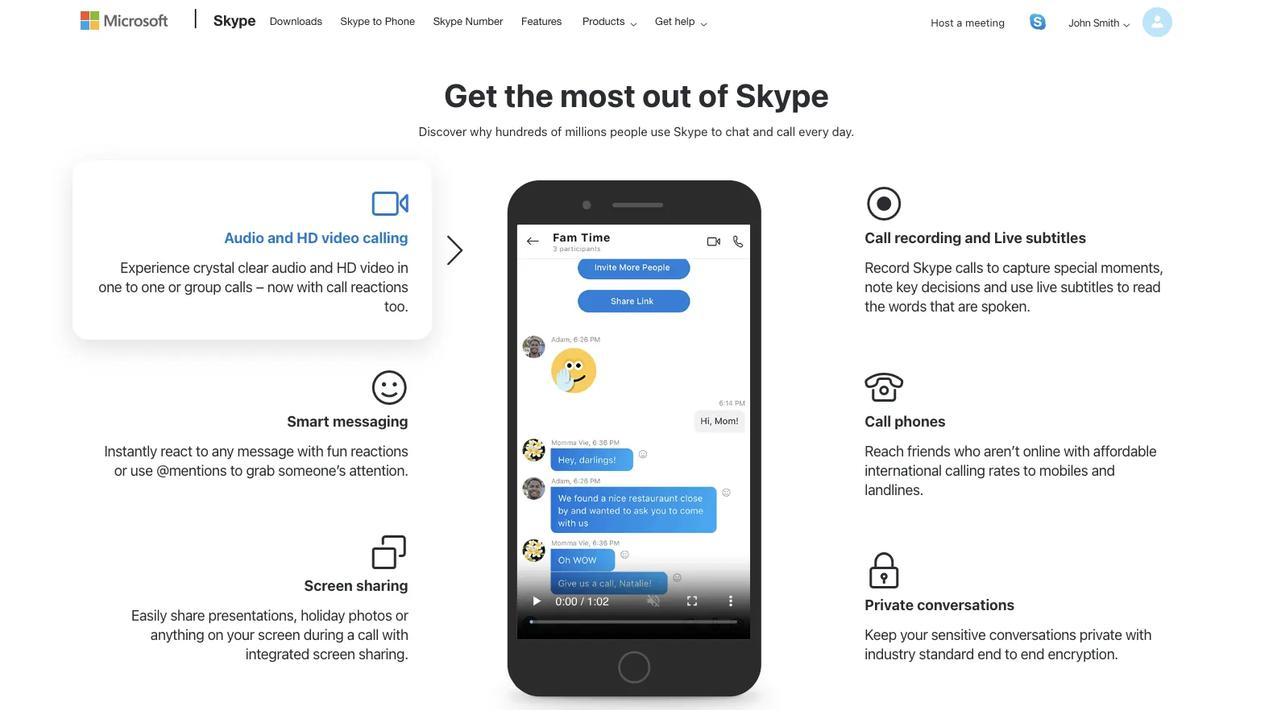 Task type: vqa. For each thing, say whether or not it's contained in the screenshot.
use in Instantly react to any message with fun reactions or use @mentions to grab someone's attention.
yes



Task type: locate. For each thing, give the bounding box(es) containing it.
skype left phone
[[341, 15, 370, 27]]

call
[[777, 124, 795, 138], [326, 278, 347, 295], [358, 627, 379, 644]]

and inside record skype calls to capture special moments, note key decisions and use live subtitles to read the words that are spoken.
[[984, 278, 1007, 295]]

menu bar
[[81, 2, 1193, 85]]

record
[[865, 259, 910, 276]]

0 horizontal spatial one
[[99, 278, 122, 295]]

1 vertical spatial calls
[[225, 278, 253, 295]]

with inside keep your sensitive conversations private with industry standard end to end encryption.
[[1126, 627, 1152, 644]]

calling down who
[[945, 462, 985, 479]]

products
[[583, 15, 625, 27]]

skype left downloads link on the left top
[[214, 11, 256, 29]]

call up 'reach'
[[865, 413, 891, 430]]

host a meeting
[[931, 16, 1005, 28]]

john smith link
[[1056, 2, 1173, 43]]

out
[[642, 76, 692, 114]]

calls left –
[[225, 278, 253, 295]]

skype inside 'link'
[[214, 11, 256, 29]]

1 horizontal spatial the
[[865, 298, 885, 315]]

or down experience
[[168, 278, 181, 295]]

2 reactions from the top
[[351, 443, 408, 460]]

subtitles down the special
[[1061, 278, 1114, 295]]

chat
[[725, 124, 750, 138]]

1 vertical spatial screen
[[313, 646, 355, 663]]

calling down ''
[[363, 229, 408, 247]]

reactions
[[351, 278, 408, 295], [351, 443, 408, 460]]


[[865, 368, 904, 407]]

calls
[[955, 259, 983, 276], [225, 278, 253, 295]]

of
[[698, 76, 729, 114], [551, 124, 562, 138]]

0 vertical spatial the
[[504, 76, 553, 114]]

0 horizontal spatial calls
[[225, 278, 253, 295]]

get for get the most out of skype
[[444, 76, 498, 114]]

instantly
[[104, 443, 157, 460]]

1 vertical spatial of
[[551, 124, 562, 138]]

with inside the instantly react to any message with fun reactions or use @mentions to grab someone's attention.
[[297, 443, 324, 460]]

microsoft image
[[81, 11, 168, 30]]

use right people
[[651, 124, 671, 138]]

or right the "photos"
[[395, 607, 408, 625]]

get help button
[[645, 1, 720, 41]]

to down online
[[1024, 462, 1036, 479]]


[[370, 368, 408, 407]]

0 horizontal spatial call
[[326, 278, 347, 295]]

0 vertical spatial of
[[698, 76, 729, 114]]

your down "presentations,"
[[227, 627, 255, 644]]

holiday
[[301, 607, 345, 625]]

mobiles
[[1039, 462, 1088, 479]]

end
[[978, 646, 1002, 663], [1021, 646, 1045, 663]]

0 vertical spatial hd
[[297, 229, 318, 247]]

subtitles up the special
[[1026, 229, 1086, 247]]

recording
[[895, 229, 962, 247]]

2 vertical spatial or
[[395, 607, 408, 625]]

1 horizontal spatial or
[[168, 278, 181, 295]]

attention.
[[349, 462, 408, 479]]

conversations up 'sensitive'
[[917, 597, 1015, 614]]

during
[[304, 627, 344, 644]]

1 horizontal spatial get
[[655, 15, 672, 27]]

standard
[[919, 646, 974, 663]]

downloads link
[[262, 1, 330, 39]]

1 your from the left
[[227, 627, 255, 644]]

with for 
[[1126, 627, 1152, 644]]

get for get help
[[655, 15, 672, 27]]

record skype calls to capture special moments, note key decisions and use live subtitles to read the words that are spoken.
[[865, 259, 1164, 315]]

key
[[896, 278, 918, 295]]

and down the affordable
[[1092, 462, 1115, 479]]

host a meeting link
[[918, 2, 1018, 43]]

a inside easily share presentations, holiday photos or anything on your screen during a call with integrated screen sharing.
[[347, 627, 354, 644]]

conversations
[[917, 597, 1015, 614], [989, 627, 1076, 644]]

calls up decisions
[[955, 259, 983, 276]]

reactions up attention.
[[351, 443, 408, 460]]

hd inside experience crystal clear audio and hd video in one to one or group calls – now with call reactions too.
[[337, 259, 357, 276]]

share
[[170, 607, 205, 625]]

get inside dropdown button
[[655, 15, 672, 27]]

1 horizontal spatial end
[[1021, 646, 1045, 663]]

2 your from the left
[[900, 627, 928, 644]]

a right during
[[347, 627, 354, 644]]

or inside the instantly react to any message with fun reactions or use @mentions to grab someone's attention.
[[114, 462, 127, 479]]

–
[[256, 278, 264, 295]]

1 vertical spatial a
[[347, 627, 354, 644]]

conversations up encryption.
[[989, 627, 1076, 644]]

0 horizontal spatial get
[[444, 76, 498, 114]]

calling
[[363, 229, 408, 247], [945, 462, 985, 479]]

live
[[1037, 278, 1057, 295]]

with up the sharing.
[[382, 627, 408, 644]]

screen
[[304, 578, 353, 595]]

2 horizontal spatial or
[[395, 607, 408, 625]]

use
[[651, 124, 671, 138], [1011, 278, 1033, 295], [130, 462, 153, 479]]

message
[[237, 443, 294, 460]]

screen up integrated
[[258, 627, 300, 644]]

call
[[865, 229, 891, 247], [865, 413, 891, 430]]

to
[[373, 15, 382, 27], [711, 124, 722, 138], [987, 259, 999, 276], [125, 278, 138, 295], [1117, 278, 1130, 295], [196, 443, 208, 460], [230, 462, 243, 479], [1024, 462, 1036, 479], [1005, 646, 1017, 663]]

1 horizontal spatial of
[[698, 76, 729, 114]]

skype
[[214, 11, 256, 29], [341, 15, 370, 27], [433, 15, 463, 27], [736, 76, 829, 114], [674, 124, 708, 138], [913, 259, 952, 276]]

to right standard
[[1005, 646, 1017, 663]]

1 horizontal spatial one
[[141, 278, 165, 295]]

1 vertical spatial call
[[326, 278, 347, 295]]

a right host
[[957, 16, 963, 28]]

2 end from the left
[[1021, 646, 1045, 663]]

to down any in the left bottom of the page
[[230, 462, 243, 479]]

1 horizontal spatial your
[[900, 627, 928, 644]]

skype to phone link
[[333, 1, 422, 39]]

or
[[168, 278, 181, 295], [114, 462, 127, 479], [395, 607, 408, 625]]

2 vertical spatial use
[[130, 462, 153, 479]]

of left millions
[[551, 124, 562, 138]]

now
[[267, 278, 293, 295]]

1 horizontal spatial use
[[651, 124, 671, 138]]

to inside experience crystal clear audio and hd video in one to one or group calls – now with call reactions too.
[[125, 278, 138, 295]]

0 vertical spatial a
[[957, 16, 963, 28]]

with down audio
[[297, 278, 323, 295]]

hd up audio
[[297, 229, 318, 247]]

your up industry
[[900, 627, 928, 644]]

with for 
[[297, 443, 324, 460]]

with inside easily share presentations, holiday photos or anything on your screen during a call with integrated screen sharing.
[[382, 627, 408, 644]]

1 horizontal spatial video
[[360, 259, 394, 276]]

0 vertical spatial calling
[[363, 229, 408, 247]]

use down instantly
[[130, 462, 153, 479]]

with right private in the bottom right of the page
[[1126, 627, 1152, 644]]

2 horizontal spatial call
[[777, 124, 795, 138]]

sharing.
[[359, 646, 408, 663]]

with up mobiles in the bottom of the page
[[1064, 443, 1090, 460]]

and up audio
[[268, 229, 293, 247]]

to down experience
[[125, 278, 138, 295]]

international
[[865, 462, 942, 479]]

0 vertical spatial get
[[655, 15, 672, 27]]

with
[[297, 278, 323, 295], [297, 443, 324, 460], [1064, 443, 1090, 460], [382, 627, 408, 644], [1126, 627, 1152, 644]]

1 horizontal spatial call
[[358, 627, 379, 644]]

1 vertical spatial subtitles
[[1061, 278, 1114, 295]]

moments,
[[1101, 259, 1164, 276]]

experience
[[120, 259, 190, 276]]

or down instantly
[[114, 462, 127, 479]]

online
[[1023, 443, 1060, 460]]

a inside menu bar
[[957, 16, 963, 28]]

video
[[322, 229, 359, 247], [360, 259, 394, 276]]

menu bar containing host a meeting
[[81, 2, 1193, 85]]

2 horizontal spatial use
[[1011, 278, 1033, 295]]

subtitles inside record skype calls to capture special moments, note key decisions and use live subtitles to read the words that are spoken.
[[1061, 278, 1114, 295]]

skype up decisions
[[913, 259, 952, 276]]

john smith
[[1069, 16, 1119, 28]]

or inside experience crystal clear audio and hd video in one to one or group calls – now with call reactions too.
[[168, 278, 181, 295]]

0 vertical spatial calls
[[955, 259, 983, 276]]

keep your sensitive conversations private with industry standard end to end encryption.
[[865, 627, 1152, 663]]

features
[[521, 15, 562, 27]]

on
[[208, 627, 223, 644]]

1 vertical spatial calling
[[945, 462, 985, 479]]

react
[[160, 443, 192, 460]]

1 horizontal spatial screen
[[313, 646, 355, 663]]

skype number link
[[426, 1, 510, 39]]

and down the audio and hd video calling
[[310, 259, 333, 276]]

0 horizontal spatial the
[[504, 76, 553, 114]]

1 reactions from the top
[[351, 278, 408, 295]]

0 vertical spatial call
[[865, 229, 891, 247]]

with inside reach friends who aren't online with affordable international calling rates to mobiles and landlines.
[[1064, 443, 1090, 460]]

screen
[[258, 627, 300, 644], [313, 646, 355, 663]]

the down note
[[865, 298, 885, 315]]

experience crystal clear audio and hd video in one to one or group calls – now with call reactions too.
[[99, 259, 408, 315]]

of up chat on the top of the page
[[698, 76, 729, 114]]

0 horizontal spatial end
[[978, 646, 1002, 663]]

or inside easily share presentations, holiday photos or anything on your screen during a call with integrated screen sharing.
[[395, 607, 408, 625]]

words
[[889, 298, 927, 315]]

and up spoken.
[[984, 278, 1007, 295]]

end down 'sensitive'
[[978, 646, 1002, 663]]

skype number
[[433, 15, 503, 27]]

1 vertical spatial or
[[114, 462, 127, 479]]

reactions up too. on the top of page
[[351, 278, 408, 295]]

the
[[504, 76, 553, 114], [865, 298, 885, 315]]

why
[[470, 124, 492, 138]]

2 vertical spatial call
[[358, 627, 379, 644]]

0 horizontal spatial your
[[227, 627, 255, 644]]

to inside keep your sensitive conversations private with industry standard end to end encryption.
[[1005, 646, 1017, 663]]

to left any in the left bottom of the page
[[196, 443, 208, 460]]

video inside experience crystal clear audio and hd video in one to one or group calls – now with call reactions too.
[[360, 259, 394, 276]]

1 vertical spatial reactions
[[351, 443, 408, 460]]

your
[[227, 627, 255, 644], [900, 627, 928, 644]]

0 vertical spatial use
[[651, 124, 671, 138]]

0 vertical spatial or
[[168, 278, 181, 295]]


[[370, 533, 408, 572]]

your inside easily share presentations, holiday photos or anything on your screen during a call with integrated screen sharing.
[[227, 627, 255, 644]]

use inside record skype calls to capture special moments, note key decisions and use live subtitles to read the words that are spoken.
[[1011, 278, 1033, 295]]

and right chat on the top of the page
[[753, 124, 773, 138]]

1 vertical spatial use
[[1011, 278, 1033, 295]]

with up someone's
[[297, 443, 324, 460]]

audio and hd video calling
[[224, 229, 408, 247]]

to left chat on the top of the page
[[711, 124, 722, 138]]

1 vertical spatial hd
[[337, 259, 357, 276]]

call down the audio and hd video calling
[[326, 278, 347, 295]]

hd
[[297, 229, 318, 247], [337, 259, 357, 276]]

and left live
[[965, 229, 991, 247]]

1 horizontal spatial hd
[[337, 259, 357, 276]]

call up record
[[865, 229, 891, 247]]

skype left the number
[[433, 15, 463, 27]]

call left every
[[777, 124, 795, 138]]

1 horizontal spatial calling
[[945, 462, 985, 479]]

call down the "photos"
[[358, 627, 379, 644]]

0 horizontal spatial of
[[551, 124, 562, 138]]

0 vertical spatial reactions
[[351, 278, 408, 295]]

fun
[[327, 443, 347, 460]]

get left the help in the top of the page
[[655, 15, 672, 27]]

phone
[[385, 15, 415, 27]]

0 horizontal spatial a
[[347, 627, 354, 644]]

conversations inside keep your sensitive conversations private with industry standard end to end encryption.
[[989, 627, 1076, 644]]

0 horizontal spatial use
[[130, 462, 153, 479]]

0 horizontal spatial or
[[114, 462, 127, 479]]

use inside the instantly react to any message with fun reactions or use @mentions to grab someone's attention.
[[130, 462, 153, 479]]

use down the capture
[[1011, 278, 1033, 295]]

screen down during
[[313, 646, 355, 663]]

2 one from the left
[[141, 278, 165, 295]]

subtitles
[[1026, 229, 1086, 247], [1061, 278, 1114, 295]]

1 vertical spatial the
[[865, 298, 885, 315]]

every
[[799, 124, 829, 138]]

live
[[994, 229, 1022, 247]]

0 vertical spatial video
[[322, 229, 359, 247]]

the up hundreds
[[504, 76, 553, 114]]

most
[[560, 76, 636, 114]]

0 vertical spatial call
[[777, 124, 795, 138]]

hd down the audio and hd video calling
[[337, 259, 357, 276]]

2 call from the top
[[865, 413, 891, 430]]

read
[[1133, 278, 1161, 295]]

1 vertical spatial video
[[360, 259, 394, 276]]

end left encryption.
[[1021, 646, 1045, 663]]

instantly react to any message with fun reactions or use @mentions to grab someone's attention.
[[104, 443, 408, 479]]

1 horizontal spatial a
[[957, 16, 963, 28]]

0 vertical spatial conversations
[[917, 597, 1015, 614]]

1 vertical spatial conversations
[[989, 627, 1076, 644]]

avatar image
[[1143, 7, 1173, 37]]

screen sharing
[[304, 578, 408, 595]]

features link
[[514, 1, 569, 39]]

1 vertical spatial get
[[444, 76, 498, 114]]

get
[[655, 15, 672, 27], [444, 76, 498, 114]]

to left phone
[[373, 15, 382, 27]]

1 call from the top
[[865, 229, 891, 247]]

1 horizontal spatial calls
[[955, 259, 983, 276]]

1 vertical spatial call
[[865, 413, 891, 430]]

0 horizontal spatial screen
[[258, 627, 300, 644]]

get up the why
[[444, 76, 498, 114]]



Task type: describe. For each thing, give the bounding box(es) containing it.
call for 
[[865, 413, 891, 430]]

get help
[[655, 15, 695, 27]]

aren't
[[984, 443, 1020, 460]]

skype link
[[205, 1, 261, 44]]

0 horizontal spatial video
[[322, 229, 359, 247]]

encryption.
[[1048, 646, 1118, 663]]

too.
[[384, 298, 408, 315]]

grab
[[246, 462, 275, 479]]

sensitive
[[931, 627, 986, 644]]

number
[[465, 15, 503, 27]]

in
[[398, 259, 408, 276]]

1 one from the left
[[99, 278, 122, 295]]

are
[[958, 298, 978, 315]]

hundreds
[[495, 124, 548, 138]]

0 vertical spatial screen
[[258, 627, 300, 644]]


[[370, 185, 408, 223]]

calls inside experience crystal clear audio and hd video in one to one or group calls – now with call reactions too.
[[225, 278, 253, 295]]

keep
[[865, 627, 897, 644]]

the inside record skype calls to capture special moments, note key decisions and use live subtitles to read the words that are spoken.
[[865, 298, 885, 315]]

easily
[[131, 607, 167, 625]]

 link
[[1030, 14, 1046, 30]]

and inside experience crystal clear audio and hd video in one to one or group calls – now with call reactions too.
[[310, 259, 333, 276]]

skype up every
[[736, 76, 829, 114]]

0 horizontal spatial calling
[[363, 229, 408, 247]]

with for 
[[1064, 443, 1090, 460]]

0 vertical spatial subtitles
[[1026, 229, 1086, 247]]

messaging
[[333, 413, 408, 430]]

help
[[675, 15, 695, 27]]

note
[[865, 278, 893, 295]]

industry
[[865, 646, 916, 663]]

reactions inside experience crystal clear audio and hd video in one to one or group calls – now with call reactions too.
[[351, 278, 408, 295]]

calling inside reach friends who aren't online with affordable international calling rates to mobiles and landlines.
[[945, 462, 985, 479]]

arrow down image
[[1117, 15, 1136, 35]]

audio
[[224, 229, 264, 247]]

photos
[[349, 607, 392, 625]]

with inside experience crystal clear audio and hd video in one to one or group calls – now with call reactions too.
[[297, 278, 323, 295]]

capture
[[1003, 259, 1051, 276]]

call inside easily share presentations, holiday photos or anything on your screen during a call with integrated screen sharing.
[[358, 627, 379, 644]]

call phones
[[865, 413, 946, 430]]

0 horizontal spatial hd
[[297, 229, 318, 247]]

rates
[[989, 462, 1020, 479]]

decisions
[[921, 278, 980, 295]]

downloads
[[270, 15, 322, 27]]

affordable
[[1093, 443, 1157, 460]]

1 end from the left
[[978, 646, 1002, 663]]

call recording and live subtitles
[[865, 229, 1086, 247]]

and inside reach friends who aren't online with affordable international calling rates to mobiles and landlines.
[[1092, 462, 1115, 479]]

integrated
[[246, 646, 309, 663]]

anything
[[151, 627, 204, 644]]


[[865, 552, 904, 591]]

reach
[[865, 443, 904, 460]]

crystal
[[193, 259, 235, 276]]

skype inside record skype calls to capture special moments, note key decisions and use live subtitles to read the words that are spoken.
[[913, 259, 952, 276]]

private
[[1080, 627, 1122, 644]]

discover why hundreds of millions people use skype to chat and call every day.
[[419, 124, 855, 138]]

call for 
[[865, 229, 891, 247]]

to inside reach friends who aren't online with affordable international calling rates to mobiles and landlines.
[[1024, 462, 1036, 479]]

skype down out on the top of the page
[[674, 124, 708, 138]]

someone's
[[278, 462, 346, 479]]

smith
[[1093, 16, 1119, 28]]


[[865, 185, 904, 223]]

phones
[[895, 413, 946, 430]]

sharing
[[356, 578, 408, 595]]

landlines.
[[865, 481, 924, 499]]

who
[[954, 443, 981, 460]]

private
[[865, 597, 914, 614]]

audio
[[272, 259, 306, 276]]

@mentions
[[156, 462, 227, 479]]

clear
[[238, 259, 268, 276]]

any
[[212, 443, 234, 460]]

meeting
[[965, 16, 1005, 28]]

call inside experience crystal clear audio and hd video in one to one or group calls – now with call reactions too.
[[326, 278, 347, 295]]

spoken.
[[981, 298, 1030, 315]]

get the most out of skype
[[444, 76, 829, 114]]

presentations,
[[208, 607, 297, 625]]

day.
[[832, 124, 855, 138]]

smart messaging
[[287, 413, 408, 430]]

to down moments,
[[1117, 278, 1130, 295]]

calls inside record skype calls to capture special moments, note key decisions and use live subtitles to read the words that are spoken.
[[955, 259, 983, 276]]

millions
[[565, 124, 607, 138]]

that
[[930, 298, 955, 315]]

to down live
[[987, 259, 999, 276]]

video showcase of features available on skype. skype provides you with audio and hd video calling, smart messaging, screen sharing, call recording and live subtitles, call to phones and on top of all we're keeping your conversations private. element
[[517, 225, 751, 640]]

private conversations
[[865, 597, 1015, 614]]

reactions inside the instantly react to any message with fun reactions or use @mentions to grab someone's attention.
[[351, 443, 408, 460]]

your inside keep your sensitive conversations private with industry standard end to end encryption.
[[900, 627, 928, 644]]

friends
[[907, 443, 951, 460]]

discover
[[419, 124, 467, 138]]

easily share presentations, holiday photos or anything on your screen during a call with integrated screen sharing.
[[131, 607, 408, 663]]

host
[[931, 16, 954, 28]]

skype to phone
[[341, 15, 415, 27]]

reach friends who aren't online with affordable international calling rates to mobiles and landlines.
[[865, 443, 1157, 499]]

john
[[1069, 16, 1091, 28]]



